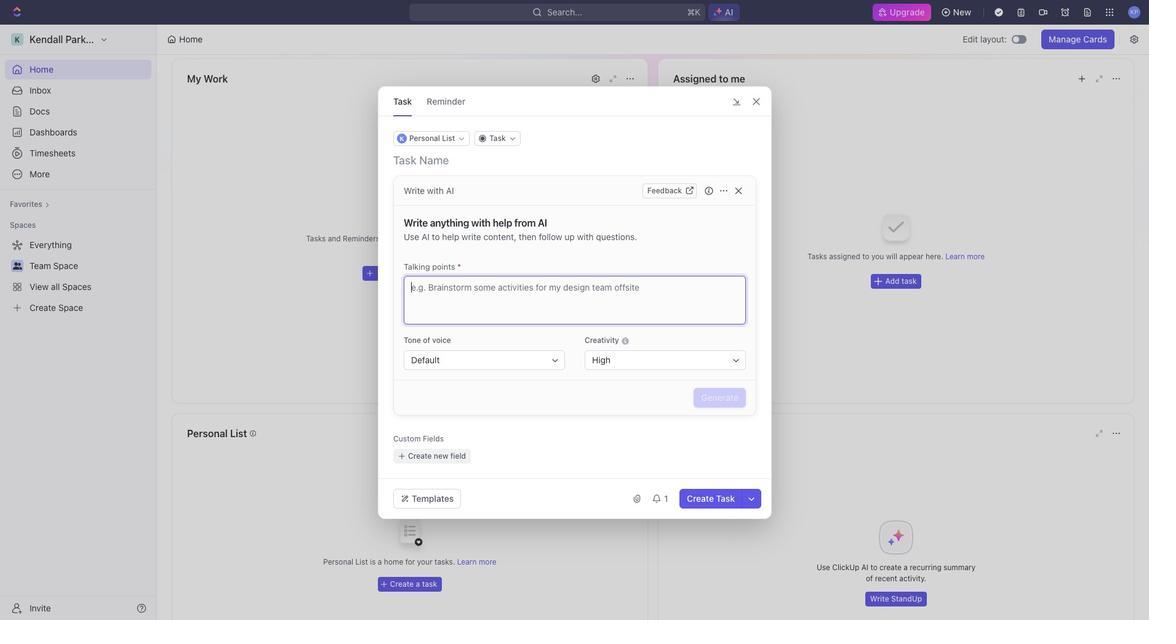 Task type: vqa. For each thing, say whether or not it's contained in the screenshot.
create
yes



Task type: locate. For each thing, give the bounding box(es) containing it.
0 vertical spatial tasks
[[306, 234, 326, 243]]

create right the 1
[[687, 493, 714, 504]]

0 horizontal spatial use
[[404, 232, 419, 242]]

learn more link up talking
[[391, 244, 430, 253]]

0 vertical spatial help
[[493, 217, 512, 228]]

0 vertical spatial personal
[[187, 428, 228, 439]]

home up "inbox"
[[30, 64, 54, 75]]

ai
[[446, 185, 454, 196], [538, 217, 547, 228], [422, 232, 429, 242], [862, 563, 869, 572]]

task for assigned to me
[[902, 277, 917, 286]]

0 horizontal spatial learn
[[391, 244, 410, 253]]

high
[[592, 355, 611, 365]]

use
[[404, 232, 419, 242], [817, 563, 831, 572]]

a down your
[[416, 580, 420, 589]]

help up content,
[[493, 217, 512, 228]]

tasks for assigned to me
[[808, 252, 828, 261]]

new button
[[937, 2, 979, 22]]

recurring
[[910, 563, 942, 572]]

tone of voice
[[404, 336, 451, 345]]

with right up on the left top of page
[[577, 232, 594, 242]]

0 horizontal spatial list
[[230, 428, 247, 439]]

add task or reminder button
[[363, 266, 457, 281]]

task
[[393, 96, 412, 106], [490, 134, 506, 143], [716, 493, 735, 504]]

home
[[384, 557, 404, 567]]

0 vertical spatial write
[[404, 185, 425, 196]]

2 horizontal spatial with
[[577, 232, 594, 242]]

manage cards
[[1049, 34, 1108, 44]]

a
[[378, 557, 382, 567], [904, 563, 908, 572], [416, 580, 420, 589]]

use up talking
[[404, 232, 419, 242]]

2 horizontal spatial learn more link
[[946, 252, 985, 261]]

1 horizontal spatial of
[[866, 574, 873, 583]]

create task
[[687, 493, 735, 504]]

1 horizontal spatial here.
[[926, 252, 944, 261]]

write for standup
[[871, 594, 890, 604]]

task left 'or'
[[394, 269, 409, 278]]

default button
[[404, 350, 565, 370]]

write standup button
[[866, 592, 928, 607]]

list
[[230, 428, 247, 439], [356, 557, 368, 567]]

1 vertical spatial list
[[356, 557, 368, 567]]

0 horizontal spatial home
[[30, 64, 54, 75]]

reminders
[[343, 234, 380, 243]]

create down personal list is a home for your tasks. learn more
[[390, 580, 414, 589]]

2 horizontal spatial task
[[716, 493, 735, 504]]

clickup
[[833, 563, 860, 572]]

2 horizontal spatial more
[[968, 252, 985, 261]]

1 horizontal spatial personal
[[324, 557, 354, 567]]

0 horizontal spatial here.
[[496, 234, 514, 243]]

0 vertical spatial list
[[230, 428, 247, 439]]

personal for personal list is a home for your tasks. learn more
[[324, 557, 354, 567]]

to
[[719, 73, 729, 84], [432, 232, 440, 242], [415, 234, 422, 243], [439, 234, 446, 243], [863, 252, 870, 261], [871, 563, 878, 572]]

1 vertical spatial help
[[442, 232, 459, 242]]

ai inside use clickup ai to create a recurring summary of recent activity.
[[862, 563, 869, 572]]

with up anything
[[427, 185, 444, 196]]

edit layout:
[[963, 34, 1007, 44]]

task inside dropdown button
[[490, 134, 506, 143]]

0 horizontal spatial task
[[394, 269, 409, 278]]

fields
[[423, 434, 444, 443]]

create
[[408, 451, 432, 461], [687, 493, 714, 504], [390, 580, 414, 589]]

here. right show
[[496, 234, 514, 243]]

add inside button
[[378, 269, 392, 278]]

1 horizontal spatial a
[[416, 580, 420, 589]]

2 vertical spatial create
[[390, 580, 414, 589]]

of right the 'tone'
[[423, 336, 430, 345]]

1 button
[[647, 489, 675, 509]]

2 horizontal spatial learn
[[946, 252, 966, 261]]

1 horizontal spatial add
[[886, 277, 900, 286]]

0 horizontal spatial personal
[[187, 428, 228, 439]]

0 vertical spatial assigned
[[382, 234, 413, 243]]

1 vertical spatial personal
[[324, 557, 354, 567]]

1 horizontal spatial learn
[[457, 557, 477, 567]]

1 horizontal spatial list
[[356, 557, 368, 567]]

ai up follow
[[538, 217, 547, 228]]

favorites
[[10, 200, 42, 209]]

0 vertical spatial of
[[423, 336, 430, 345]]

cards
[[1084, 34, 1108, 44]]

will left appear
[[887, 252, 898, 261]]

add task button
[[871, 274, 922, 289]]

with up show
[[471, 217, 491, 228]]

of left recent at right bottom
[[866, 574, 873, 583]]

write inside "write anything with help from ai use ai to help write content, then follow up with questions."
[[404, 217, 428, 228]]

add inside 'button'
[[886, 277, 900, 286]]

sidebar navigation
[[0, 25, 157, 620]]

reminder button
[[427, 87, 465, 116]]

default button
[[404, 350, 565, 370]]

1 horizontal spatial task
[[490, 134, 506, 143]]

0 vertical spatial will
[[463, 234, 474, 243]]

learn more link for my work
[[391, 244, 430, 253]]

write for anything
[[404, 217, 428, 228]]

learn right appear
[[946, 252, 966, 261]]

to inside "write anything with help from ai use ai to help write content, then follow up with questions."
[[432, 232, 440, 242]]

0 vertical spatial create
[[408, 451, 432, 461]]

task button
[[393, 87, 412, 116]]

task inside 'button'
[[902, 277, 917, 286]]

upgrade link
[[873, 4, 932, 21]]

2 vertical spatial task
[[716, 493, 735, 504]]

points
[[432, 262, 455, 272]]

0 horizontal spatial you
[[424, 234, 437, 243]]

ai up anything
[[446, 185, 454, 196]]

0 horizontal spatial of
[[423, 336, 430, 345]]

help down anything
[[442, 232, 459, 242]]

add task or reminder
[[378, 269, 452, 278]]

write
[[404, 185, 425, 196], [404, 217, 428, 228], [871, 594, 890, 604]]

1 vertical spatial assigned
[[830, 252, 861, 261]]

task down appear
[[902, 277, 917, 286]]

will
[[463, 234, 474, 243], [887, 252, 898, 261]]

task for my work
[[394, 269, 409, 278]]

work
[[204, 73, 228, 84]]

create inside dropdown button
[[408, 451, 432, 461]]

feedback button
[[642, 183, 697, 198]]

templates
[[412, 493, 454, 504]]

learn right tasks.
[[457, 557, 477, 567]]

here.
[[496, 234, 514, 243], [926, 252, 944, 261]]

is
[[370, 557, 376, 567]]

add for my work
[[378, 269, 392, 278]]

tree
[[5, 235, 152, 318]]

personal
[[187, 428, 228, 439], [324, 557, 354, 567]]

will left show
[[463, 234, 474, 243]]

1 horizontal spatial learn more link
[[457, 557, 497, 567]]

1 horizontal spatial home
[[179, 34, 203, 44]]

a inside use clickup ai to create a recurring summary of recent activity.
[[904, 563, 908, 572]]

1 horizontal spatial tasks
[[808, 252, 828, 261]]

1 horizontal spatial use
[[817, 563, 831, 572]]

0 horizontal spatial assigned
[[382, 234, 413, 243]]

or
[[411, 269, 418, 278]]

1 horizontal spatial with
[[471, 217, 491, 228]]

create for create task
[[687, 493, 714, 504]]

manage
[[1049, 34, 1082, 44]]

task
[[394, 269, 409, 278], [902, 277, 917, 286], [422, 580, 437, 589]]

help
[[493, 217, 512, 228], [442, 232, 459, 242]]

0 horizontal spatial with
[[427, 185, 444, 196]]

2 horizontal spatial task
[[902, 277, 917, 286]]

task inside button
[[716, 493, 735, 504]]

your
[[417, 557, 433, 567]]

2 vertical spatial write
[[871, 594, 890, 604]]

0 vertical spatial here.
[[496, 234, 514, 243]]

1 horizontal spatial more
[[479, 557, 497, 567]]

0 horizontal spatial tasks
[[306, 234, 326, 243]]

learn
[[391, 244, 410, 253], [946, 252, 966, 261], [457, 557, 477, 567]]

custom
[[393, 434, 421, 443]]

learn more link
[[391, 244, 430, 253], [946, 252, 985, 261], [457, 557, 497, 567]]

1 vertical spatial of
[[866, 574, 873, 583]]

more inside tasks and reminders assigned to you to you will show here. learn more
[[412, 244, 430, 253]]

here. right appear
[[926, 252, 944, 261]]

use left the "clickup"
[[817, 563, 831, 572]]

add left 'or'
[[378, 269, 392, 278]]

tasks inside tasks and reminders assigned to you to you will show here. learn more
[[306, 234, 326, 243]]

learn more link right tasks.
[[457, 557, 497, 567]]

create down custom fields
[[408, 451, 432, 461]]

recent
[[876, 574, 898, 583]]

learn more link right appear
[[946, 252, 985, 261]]

0 horizontal spatial help
[[442, 232, 459, 242]]

1 horizontal spatial help
[[493, 217, 512, 228]]

0 vertical spatial use
[[404, 232, 419, 242]]

assigned
[[382, 234, 413, 243], [830, 252, 861, 261]]

favorites button
[[5, 197, 55, 212]]

ai up talking points * at top
[[422, 232, 429, 242]]

1 vertical spatial tasks
[[808, 252, 828, 261]]

content,
[[483, 232, 516, 242]]

0 horizontal spatial learn more link
[[391, 244, 430, 253]]

0 vertical spatial task
[[393, 96, 412, 106]]

home up my
[[179, 34, 203, 44]]

0 horizontal spatial add
[[378, 269, 392, 278]]

learn inside tasks and reminders assigned to you to you will show here. learn more
[[391, 244, 410, 253]]

talking
[[404, 262, 430, 272]]

1 vertical spatial use
[[817, 563, 831, 572]]

learn up talking
[[391, 244, 410, 253]]

write inside button
[[871, 594, 890, 604]]

2 horizontal spatial a
[[904, 563, 908, 572]]

1 button
[[647, 489, 675, 509]]

use inside "write anything with help from ai use ai to help write content, then follow up with questions."
[[404, 232, 419, 242]]

1 vertical spatial create
[[687, 493, 714, 504]]

tree inside sidebar navigation
[[5, 235, 152, 318]]

create for create new field
[[408, 451, 432, 461]]

1 vertical spatial home
[[30, 64, 54, 75]]

1 horizontal spatial task
[[422, 580, 437, 589]]

will inside tasks and reminders assigned to you to you will show here. learn more
[[463, 234, 474, 243]]

⌘k
[[687, 7, 701, 17]]

and
[[328, 234, 341, 243]]

2 vertical spatial with
[[577, 232, 594, 242]]

field
[[450, 451, 466, 461]]

1 vertical spatial task
[[490, 134, 506, 143]]

1 vertical spatial will
[[887, 252, 898, 261]]

task down your
[[422, 580, 437, 589]]

0 horizontal spatial will
[[463, 234, 474, 243]]

a inside button
[[416, 580, 420, 589]]

a right is
[[378, 557, 382, 567]]

ai right the "clickup"
[[862, 563, 869, 572]]

1 vertical spatial write
[[404, 217, 428, 228]]

add down tasks assigned to you will appear here. learn more
[[886, 277, 900, 286]]

a up activity.
[[904, 563, 908, 572]]

new
[[954, 7, 972, 17]]

1 horizontal spatial assigned
[[830, 252, 861, 261]]

1 vertical spatial with
[[471, 217, 491, 228]]

invite
[[30, 603, 51, 613]]

0 horizontal spatial more
[[412, 244, 430, 253]]



Task type: describe. For each thing, give the bounding box(es) containing it.
generate button
[[694, 388, 746, 408]]

1
[[664, 493, 668, 504]]

use inside use clickup ai to create a recurring summary of recent activity.
[[817, 563, 831, 572]]

personal for personal list
[[187, 428, 228, 439]]

manage cards button
[[1042, 30, 1115, 49]]

write anything with help from ai use ai to help write content, then follow up with questions.
[[404, 217, 637, 242]]

generate
[[701, 392, 739, 403]]

default
[[411, 355, 440, 365]]

up
[[565, 232, 575, 242]]

assigned to me
[[674, 73, 746, 84]]

use clickup ai to create a recurring summary of recent activity.
[[817, 563, 976, 583]]

anything
[[430, 217, 469, 228]]

upgrade
[[890, 7, 925, 17]]

tone
[[404, 336, 421, 345]]

feedback
[[647, 186, 682, 195]]

personal list
[[187, 428, 247, 439]]

tasks assigned to you will appear here. learn more
[[808, 252, 985, 261]]

then
[[519, 232, 537, 242]]

*
[[457, 262, 461, 272]]

docs
[[30, 106, 50, 116]]

home inside the home link
[[30, 64, 54, 75]]

write with ai
[[404, 185, 454, 196]]

here. inside tasks and reminders assigned to you to you will show here. learn more
[[496, 234, 514, 243]]

2 horizontal spatial you
[[872, 252, 885, 261]]

spaces
[[10, 220, 36, 230]]

of inside use clickup ai to create a recurring summary of recent activity.
[[866, 574, 873, 583]]

me
[[731, 73, 746, 84]]

e.g. Brainstorm some activities for my design team offsite text field
[[404, 276, 746, 325]]

0 vertical spatial with
[[427, 185, 444, 196]]

1 horizontal spatial will
[[887, 252, 898, 261]]

talking points *
[[404, 262, 461, 272]]

list for personal list
[[230, 428, 247, 439]]

assigned inside tasks and reminders assigned to you to you will show here. learn more
[[382, 234, 413, 243]]

0 vertical spatial home
[[179, 34, 203, 44]]

appear
[[900, 252, 924, 261]]

create a task
[[390, 580, 437, 589]]

assigned
[[674, 73, 717, 84]]

write anything with help from ai dialog
[[378, 86, 772, 519]]

edit
[[963, 34, 979, 44]]

high button
[[585, 350, 746, 370]]

layout:
[[981, 34, 1007, 44]]

voice
[[432, 336, 451, 345]]

questions.
[[596, 232, 637, 242]]

add for assigned to me
[[886, 277, 900, 286]]

1 vertical spatial here.
[[926, 252, 944, 261]]

tasks for my work
[[306, 234, 326, 243]]

my work
[[187, 73, 228, 84]]

timesheets
[[30, 148, 76, 158]]

task button
[[475, 131, 521, 146]]

templates button
[[393, 489, 461, 509]]

to inside use clickup ai to create a recurring summary of recent activity.
[[871, 563, 878, 572]]

my
[[187, 73, 201, 84]]

show
[[476, 234, 494, 243]]

reminder
[[427, 96, 465, 106]]

1 horizontal spatial you
[[448, 234, 461, 243]]

add task
[[886, 277, 917, 286]]

create task button
[[680, 489, 742, 509]]

list for personal list is a home for your tasks. learn more
[[356, 557, 368, 567]]

new
[[434, 451, 448, 461]]

from
[[514, 217, 536, 228]]

personal list is a home for your tasks. learn more
[[324, 557, 497, 567]]

learn more link for assigned to me
[[946, 252, 985, 261]]

activity.
[[900, 574, 927, 583]]

inbox link
[[5, 81, 152, 100]]

write standup
[[871, 594, 923, 604]]

creativity
[[585, 336, 621, 345]]

timesheets link
[[5, 143, 152, 163]]

for
[[406, 557, 415, 567]]

reminder
[[420, 269, 452, 278]]

create new field
[[408, 451, 466, 461]]

follow
[[539, 232, 562, 242]]

dashboards link
[[5, 123, 152, 142]]

custom fields
[[393, 434, 444, 443]]

tasks and reminders assigned to you to you will show here. learn more
[[306, 234, 514, 253]]

standup
[[892, 594, 923, 604]]

write for with
[[404, 185, 425, 196]]

high button
[[585, 350, 746, 370]]

summary
[[944, 563, 976, 572]]

create
[[880, 563, 902, 572]]

create for create a task
[[390, 580, 414, 589]]

search...
[[547, 7, 582, 17]]

home link
[[5, 60, 152, 79]]

tasks.
[[435, 557, 455, 567]]

of inside write anything with help from ai 'dialog'
[[423, 336, 430, 345]]

Task Name text field
[[393, 153, 759, 168]]

write
[[462, 232, 481, 242]]

create a task button
[[378, 577, 442, 592]]

create new field button
[[393, 449, 471, 464]]

0 horizontal spatial a
[[378, 557, 382, 567]]

docs link
[[5, 102, 152, 121]]

0 horizontal spatial task
[[393, 96, 412, 106]]

inbox
[[30, 85, 51, 95]]



